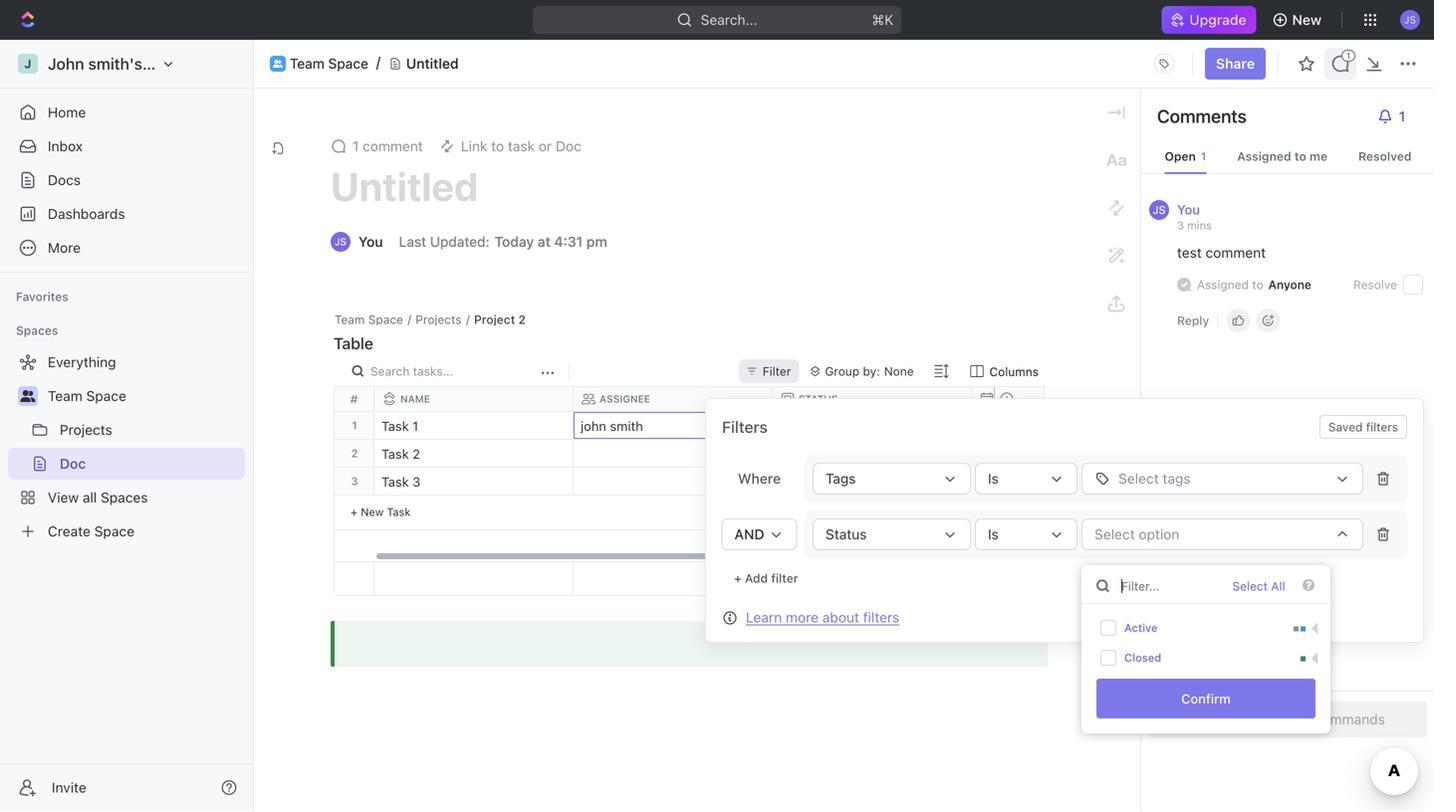 Task type: locate. For each thing, give the bounding box(es) containing it.
learn more about filters link
[[746, 610, 900, 626]]

0 vertical spatial user group image
[[273, 60, 283, 68]]

upgrade
[[1190, 11, 1247, 28]]

to do
[[785, 449, 820, 462], [785, 477, 820, 490]]

2 to do cell from the top
[[773, 468, 972, 495]]

inbox link
[[8, 131, 245, 162]]

team inside sidebar navigation
[[48, 388, 82, 404]]

select option button
[[1082, 519, 1364, 551]]

comment up last
[[363, 138, 423, 154]]

new for new
[[1293, 11, 1322, 28]]

team space link
[[290, 55, 368, 72], [48, 381, 241, 412]]

1 2 3
[[351, 419, 358, 488]]

0 vertical spatial team space
[[290, 55, 368, 72]]

to do down the filter
[[785, 449, 820, 462]]

open
[[1165, 149, 1196, 163]]

to do for task 2
[[785, 449, 820, 462]]

share
[[1216, 55, 1255, 72]]

new
[[1293, 11, 1322, 28], [361, 506, 384, 519]]

0 vertical spatial space
[[328, 55, 368, 72]]

tasks...
[[413, 365, 453, 379]]

1 inside 1 2 3
[[352, 419, 357, 432]]

2 do from the top
[[803, 477, 820, 490]]

assigned for assigned to
[[1197, 278, 1249, 292]]

0 vertical spatial team space link
[[290, 55, 368, 72]]

1 horizontal spatial filters
[[1367, 420, 1399, 434]]

1 to do from the top
[[785, 449, 820, 462]]

2 row group from the left
[[375, 412, 1371, 562]]

1 horizontal spatial new
[[1293, 11, 1322, 28]]

team space
[[290, 55, 368, 72], [48, 388, 126, 404]]

3 down task 2
[[413, 475, 421, 490]]

1 vertical spatial new
[[361, 506, 384, 519]]

new inside grid
[[361, 506, 384, 519]]

1 vertical spatial select
[[1233, 580, 1268, 594]]

2 for task 2
[[413, 447, 420, 462]]

assigned down test comment
[[1197, 278, 1249, 292]]

1 / from the left
[[408, 313, 411, 327]]

2 for 1 2 3
[[351, 447, 358, 460]]

new task
[[361, 506, 411, 519]]

at
[[538, 234, 551, 250]]

dashboards link
[[8, 198, 245, 230]]

0 vertical spatial to do
[[785, 449, 820, 462]]

test comment
[[1178, 245, 1266, 261]]

task for task 2
[[382, 447, 409, 462]]

task 1
[[382, 419, 419, 434]]

assigned
[[1238, 149, 1292, 163], [1197, 278, 1249, 292]]

more
[[786, 610, 819, 626]]

1 vertical spatial assigned
[[1197, 278, 1249, 292]]

press space to select this row. row containing 2
[[335, 440, 375, 468]]

space
[[328, 55, 368, 72], [368, 313, 403, 327], [86, 388, 126, 404]]

1 horizontal spatial 3
[[413, 475, 421, 490]]

to left me
[[1295, 149, 1307, 163]]

comment
[[363, 138, 423, 154], [1206, 245, 1266, 261]]

⌘k
[[872, 11, 894, 28]]

pm
[[587, 234, 608, 250]]

3 for task 3
[[413, 475, 421, 490]]

table
[[334, 334, 373, 353]]

4:31
[[554, 234, 583, 250]]

0 vertical spatial to do cell
[[773, 440, 972, 467]]

3 inside you 3 mins
[[1178, 219, 1184, 232]]

1 horizontal spatial team
[[290, 55, 325, 72]]

assigned left me
[[1238, 149, 1292, 163]]

0 vertical spatial new
[[1293, 11, 1322, 28]]

0 horizontal spatial comment
[[363, 138, 423, 154]]

john
[[581, 419, 607, 434]]

new right upgrade
[[1293, 11, 1322, 28]]

1 horizontal spatial comment
[[1206, 245, 1266, 261]]

1 vertical spatial space
[[368, 313, 403, 327]]

1 vertical spatial user group image
[[20, 391, 35, 402]]

to do cell
[[773, 440, 972, 467], [773, 468, 972, 495]]

select
[[1095, 526, 1135, 543], [1233, 580, 1268, 594]]

search...
[[701, 11, 758, 28]]

task down the task 1
[[382, 447, 409, 462]]

1 to do cell from the top
[[773, 440, 972, 467]]

select inside dropdown button
[[1095, 526, 1135, 543]]

2 horizontal spatial 2
[[519, 313, 526, 327]]

0 vertical spatial comment
[[363, 138, 423, 154]]

2 left task 2
[[351, 447, 358, 460]]

0 horizontal spatial user group image
[[20, 391, 35, 402]]

0 horizontal spatial team space link
[[48, 381, 241, 412]]

inbox
[[48, 138, 83, 154]]

task down task 2
[[382, 475, 409, 490]]

/ left "project"
[[466, 313, 470, 327]]

3 row group from the left
[[994, 412, 1044, 531]]

3 for you 3 mins
[[1178, 219, 1184, 232]]

test
[[1178, 245, 1202, 261]]

3 left task 3 at bottom left
[[351, 475, 358, 488]]

1 vertical spatial comment
[[1206, 245, 1266, 261]]

task 3
[[382, 475, 421, 490]]

saved
[[1329, 420, 1363, 434]]

me
[[1310, 149, 1328, 163]]

docs
[[48, 172, 81, 188]]

task up task 2
[[382, 419, 409, 434]]

1 vertical spatial team
[[335, 313, 365, 327]]

team
[[290, 55, 325, 72], [335, 313, 365, 327], [48, 388, 82, 404]]

comment for 1 comment
[[363, 138, 423, 154]]

0 vertical spatial untitled
[[406, 55, 459, 72]]

2 up task 3 at bottom left
[[413, 447, 420, 462]]

1 vertical spatial to do cell
[[773, 468, 972, 495]]

last updated: today at 4:31 pm
[[399, 234, 608, 250]]

last
[[399, 234, 426, 250]]

to do cell for task 2
[[773, 440, 972, 467]]

assigned to
[[1197, 278, 1264, 292]]

0 vertical spatial team
[[290, 55, 325, 72]]

do
[[803, 449, 820, 462], [803, 477, 820, 490]]

0 horizontal spatial team
[[48, 388, 82, 404]]

2
[[519, 313, 526, 327], [413, 447, 420, 462], [351, 447, 358, 460]]

untitled up '1 comment'
[[406, 55, 459, 72]]

2 right "project"
[[519, 313, 526, 327]]

1 horizontal spatial team space
[[290, 55, 368, 72]]

learn more about filters
[[746, 610, 900, 626]]

search
[[371, 365, 410, 379]]

0 horizontal spatial /
[[408, 313, 411, 327]]

0 vertical spatial do
[[803, 449, 820, 462]]

1 horizontal spatial team space link
[[290, 55, 368, 72]]

1 horizontal spatial select
[[1233, 580, 1268, 594]]

dashboards
[[48, 206, 125, 222]]

1 row group from the left
[[335, 412, 375, 531]]

new inside button
[[1293, 11, 1322, 28]]

mins
[[1188, 219, 1212, 232]]

3 down you
[[1178, 219, 1184, 232]]

home link
[[8, 97, 245, 129]]

space for rightmost user group icon
[[328, 55, 368, 72]]

/ left projects at the left
[[408, 313, 411, 327]]

spaces
[[16, 324, 58, 338]]

0 vertical spatial select
[[1095, 526, 1135, 543]]

comment for test comment
[[1206, 245, 1266, 261]]

0 horizontal spatial filters
[[863, 610, 900, 626]]

comment up assigned to
[[1206, 245, 1266, 261]]

2 horizontal spatial 3
[[1178, 219, 1184, 232]]

user group image
[[273, 60, 283, 68], [20, 391, 35, 402]]

cell
[[773, 412, 972, 439], [972, 412, 1172, 439], [574, 440, 773, 467], [972, 440, 1172, 467], [574, 468, 773, 495], [972, 468, 1172, 495]]

task
[[382, 419, 409, 434], [382, 447, 409, 462], [382, 475, 409, 490], [387, 506, 411, 519]]

untitled down '1 comment'
[[331, 163, 478, 210]]

to do right where
[[785, 477, 820, 490]]

press space to select this row. row containing 1
[[335, 412, 375, 440]]

all
[[1272, 580, 1286, 594]]

select for select option
[[1095, 526, 1135, 543]]

select all link
[[1233, 580, 1286, 594]]

0 horizontal spatial select
[[1095, 526, 1135, 543]]

2 vertical spatial space
[[86, 388, 126, 404]]

0 horizontal spatial new
[[361, 506, 384, 519]]

new down task 3 at bottom left
[[361, 506, 384, 519]]

select option
[[1095, 526, 1180, 543]]

team space link for user group icon within sidebar navigation
[[48, 381, 241, 412]]

0 horizontal spatial 2
[[351, 447, 358, 460]]

1 horizontal spatial /
[[466, 313, 470, 327]]

1 horizontal spatial 2
[[413, 447, 420, 462]]

comments
[[1158, 106, 1247, 127]]

1 vertical spatial to do
[[785, 477, 820, 490]]

space inside sidebar navigation
[[86, 388, 126, 404]]

invite
[[52, 780, 86, 796]]

you 3 mins
[[1178, 202, 1212, 232]]

/
[[408, 313, 411, 327], [466, 313, 470, 327]]

projects
[[416, 313, 462, 327]]

0 horizontal spatial team space
[[48, 388, 126, 404]]

0 vertical spatial assigned
[[1238, 149, 1292, 163]]

team space link for rightmost user group icon
[[290, 55, 368, 72]]

2 horizontal spatial team
[[335, 313, 365, 327]]

press space to select this row. row
[[335, 412, 375, 440], [375, 412, 1371, 440], [335, 440, 375, 468], [375, 440, 1371, 468], [335, 468, 375, 496], [375, 468, 1371, 496], [375, 563, 1371, 597]]

3
[[1178, 219, 1184, 232], [413, 475, 421, 490], [351, 475, 358, 488]]

to down the filter
[[785, 449, 800, 462]]

to
[[1295, 149, 1307, 163], [1253, 278, 1264, 292], [785, 449, 800, 462], [785, 477, 800, 490]]

2 vertical spatial team
[[48, 388, 82, 404]]

about
[[823, 610, 860, 626]]

1 vertical spatial team space
[[48, 388, 126, 404]]

untitled
[[406, 55, 459, 72], [331, 163, 478, 210]]

row
[[375, 388, 1371, 412]]

1 vertical spatial team space link
[[48, 381, 241, 412]]

2 to do from the top
[[785, 477, 820, 490]]

team inside the team space / projects / project 2 table
[[335, 313, 365, 327]]

task 2
[[382, 447, 420, 462]]

2 inside 1 2 3
[[351, 447, 358, 460]]

2 inside press space to select this row. 'row'
[[413, 447, 420, 462]]

1 vertical spatial do
[[803, 477, 820, 490]]

row group
[[335, 412, 375, 531], [375, 412, 1371, 562], [994, 412, 1044, 531]]

select left all
[[1233, 580, 1268, 594]]

filter button
[[739, 360, 799, 384]]

team space inside sidebar navigation
[[48, 388, 126, 404]]

0 horizontal spatial 3
[[351, 475, 358, 488]]

filters right 'about'
[[863, 610, 900, 626]]

select left option
[[1095, 526, 1135, 543]]

filter
[[771, 572, 799, 586]]

do for 2
[[803, 449, 820, 462]]

1
[[353, 138, 359, 154], [413, 419, 419, 434], [352, 419, 357, 432]]

team for rightmost user group icon team space link
[[290, 55, 325, 72]]

1 do from the top
[[803, 449, 820, 462]]

saved filters
[[1329, 420, 1399, 434]]

filters
[[1367, 420, 1399, 434], [863, 610, 900, 626]]

filters right saved
[[1367, 420, 1399, 434]]

user group image inside sidebar navigation
[[20, 391, 35, 402]]

task for task 1
[[382, 419, 409, 434]]

favorites button
[[8, 285, 76, 309]]

grid
[[335, 388, 1371, 597]]

1 for 1 comment
[[353, 138, 359, 154]]



Task type: vqa. For each thing, say whether or not it's contained in the screenshot.
Task 2
yes



Task type: describe. For each thing, give the bounding box(es) containing it.
press space to select this row. row containing 3
[[335, 468, 375, 496]]

press space to select this row. row containing task 1
[[375, 412, 1371, 440]]

js
[[1153, 204, 1166, 217]]

row group containing 1 2 3
[[335, 412, 375, 531]]

grid containing task 1
[[335, 388, 1371, 597]]

do for 3
[[803, 477, 820, 490]]

2 / from the left
[[466, 313, 470, 327]]

and
[[735, 526, 765, 543]]

row inside grid
[[375, 388, 1371, 412]]

new button
[[1265, 4, 1334, 36]]

assigned for assigned to me
[[1238, 149, 1292, 163]]

home
[[48, 104, 86, 121]]

+
[[734, 572, 742, 586]]

Filter... text field
[[1097, 570, 1221, 594]]

search tasks...
[[371, 365, 453, 379]]

to right where
[[785, 477, 800, 490]]

task for task 3
[[382, 475, 409, 490]]

#
[[350, 393, 358, 406]]

1 vertical spatial untitled
[[331, 163, 478, 210]]

1 vertical spatial filters
[[863, 610, 900, 626]]

task down task 3 at bottom left
[[387, 506, 411, 519]]

favorites
[[16, 290, 68, 304]]

team for team space link corresponding to user group icon within sidebar navigation
[[48, 388, 82, 404]]

1 horizontal spatial user group image
[[273, 60, 283, 68]]

space inside the team space / projects / project 2 table
[[368, 313, 403, 327]]

press space to select this row. row containing task 2
[[375, 440, 1371, 468]]

upgrade link
[[1162, 6, 1257, 34]]

press space to select this row. row containing task 3
[[375, 468, 1371, 496]]

filter
[[763, 365, 791, 379]]

project
[[474, 313, 515, 327]]

assigned to me
[[1238, 149, 1328, 163]]

to do cell for task 3
[[773, 468, 972, 495]]

docs link
[[8, 164, 245, 196]]

resolved
[[1359, 149, 1412, 163]]

team space / projects / project 2 table
[[334, 313, 526, 353]]

0 vertical spatial filters
[[1367, 420, 1399, 434]]

select for select all
[[1233, 580, 1268, 594]]

updated:
[[430, 234, 490, 250]]

today
[[495, 234, 534, 250]]

to down test comment
[[1253, 278, 1264, 292]]

team space for user group icon within sidebar navigation
[[48, 388, 126, 404]]

space for user group icon within sidebar navigation
[[86, 388, 126, 404]]

sidebar navigation
[[0, 40, 254, 812]]

Search tasks... text field
[[371, 358, 536, 386]]

1 comment
[[353, 138, 423, 154]]

1 for 1 2 3
[[352, 419, 357, 432]]

2 inside the team space / projects / project 2 table
[[519, 313, 526, 327]]

closed
[[1125, 652, 1162, 665]]

+ add filter
[[734, 572, 799, 586]]

resolve
[[1354, 278, 1398, 292]]

john smith cell
[[574, 412, 773, 439]]

you
[[1178, 202, 1200, 217]]

smith
[[610, 419, 643, 434]]

active
[[1125, 622, 1158, 635]]

reply
[[1178, 314, 1210, 328]]

confirm
[[1182, 692, 1231, 707]]

learn
[[746, 610, 782, 626]]

new for new task
[[361, 506, 384, 519]]

option
[[1139, 526, 1180, 543]]

to do for task 3
[[785, 477, 820, 490]]

select all
[[1233, 580, 1286, 594]]

john smith
[[581, 419, 643, 434]]

row group containing task 1
[[375, 412, 1371, 562]]

team space for rightmost user group icon
[[290, 55, 368, 72]]

add
[[745, 572, 768, 586]]

where
[[738, 471, 781, 487]]



